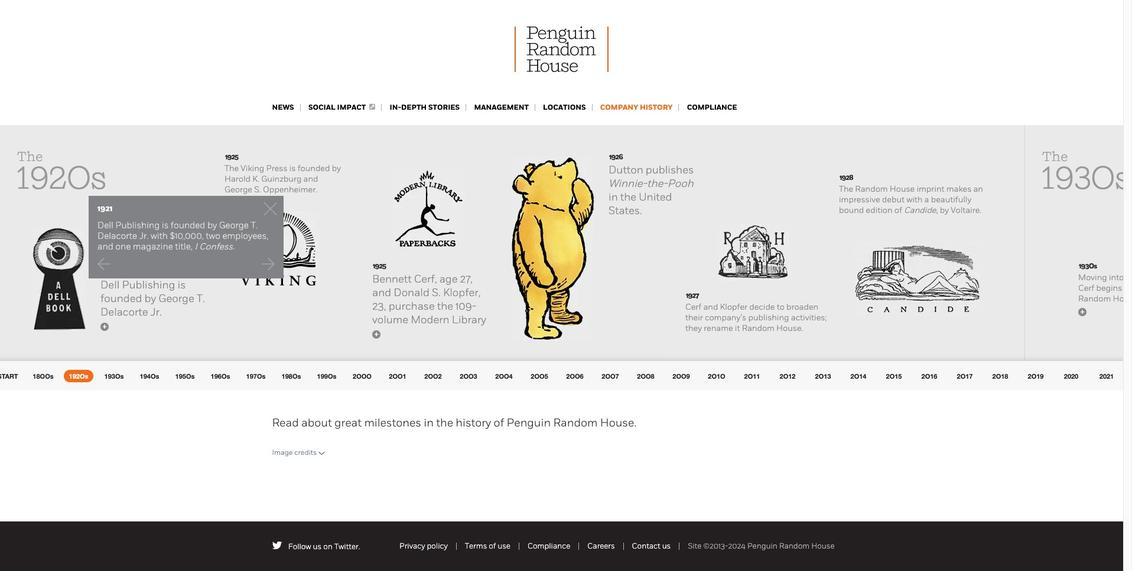 Task type: vqa. For each thing, say whether or not it's contained in the screenshot.
199Os
yes



Task type: describe. For each thing, give the bounding box(es) containing it.
2o15
[[886, 373, 902, 380]]

the inside '1925 the viking press is founded by harold k. guinzburg and george s. oppenheimer.'
[[225, 164, 239, 174]]

1921 for 1921
[[97, 204, 112, 214]]

1925 for bennett
[[373, 262, 386, 271]]

1 vertical spatial house.
[[600, 417, 637, 430]]

the inside 1926 dutton publishes winnie-the-pooh in the united states.
[[620, 191, 636, 204]]

privacy policy
[[399, 542, 448, 551]]

is inside '1925 the viking press is founded by harold k. guinzburg and george s. oppenheimer.'
[[289, 164, 296, 174]]

social impact
[[308, 103, 366, 112]]

1 vertical spatial 192os
[[69, 373, 88, 380]]

terms of use
[[465, 542, 510, 551]]

decide
[[749, 303, 775, 313]]

s. inside '1925 the viking press is founded by harold k. guinzburg and george s. oppenheimer.'
[[254, 185, 261, 195]]

imprint
[[917, 184, 944, 194]]

i confess .
[[195, 242, 235, 252]]

company
[[600, 103, 638, 112]]

in-depth stories link
[[390, 103, 460, 112]]

©2013-
[[703, 542, 728, 551]]

2024
[[728, 542, 746, 551]]

random down 2oo6
[[553, 417, 598, 430]]

1 vertical spatial of
[[494, 417, 504, 430]]

198os
[[282, 373, 301, 380]]

edition
[[866, 206, 893, 216]]

193os for 193os
[[104, 373, 124, 380]]

random inside 1927 cerf and klopfer decide to broaden their company's publishing activities; they rename it random house.
[[742, 324, 775, 334]]

0 vertical spatial 192os
[[17, 160, 106, 197]]

196os
[[211, 373, 230, 380]]

social impact link
[[308, 103, 375, 112]]

by inside the dell publishing is founded by george t. delacorte jr. with $10,000, two employees, and one magazine title,
[[207, 220, 217, 231]]

on
[[323, 543, 332, 552]]

dell inside 1921 dell publishing is founded by george t. delacorte jr. +
[[100, 279, 120, 292]]

197os
[[246, 373, 266, 380]]

18oos
[[33, 373, 54, 380]]

1926 dutton publishes winnie-the-pooh in the united states.
[[609, 152, 694, 217]]

modern
[[411, 314, 449, 327]]

2oo4
[[495, 373, 513, 380]]

0 horizontal spatial penguin
[[507, 417, 551, 430]]

k.
[[252, 174, 259, 184]]

locations link
[[543, 103, 586, 112]]

bennett
[[372, 273, 412, 286]]

activities;
[[791, 313, 827, 323]]

contact us link
[[632, 542, 671, 551]]

in-depth stories
[[390, 103, 460, 112]]

and inside the dell publishing is founded by george t. delacorte jr. with $10,000, two employees, and one magazine title,
[[97, 242, 113, 252]]

impressive
[[839, 195, 880, 205]]

start
[[0, 373, 18, 380]]

image
[[272, 449, 293, 457]]

t. inside 1921 dell publishing is founded by george t. delacorte jr. +
[[197, 292, 205, 305]]

careers
[[587, 542, 615, 551]]

t. inside the dell publishing is founded by george t. delacorte jr. with $10,000, two employees, and one magazine title,
[[251, 220, 258, 231]]

1921 for 1921 dell publishing is founded by george t. delacorte jr. +
[[101, 268, 113, 277]]

magazine
[[133, 242, 173, 252]]

publishing inside the dell publishing is founded by george t. delacorte jr. with $10,000, two employees, and one magazine title,
[[115, 220, 160, 231]]

+ inside 1925 bennett cerf, age 27, and donald s. klopfer, 23, purchase the 109- volume modern library +
[[374, 330, 378, 339]]

0 horizontal spatial house
[[811, 542, 835, 551]]

site ©2013-2024 penguin random house
[[688, 542, 835, 551]]

and inside '1925 the viking press is founded by harold k. guinzburg and george s. oppenheimer.'
[[303, 174, 318, 184]]

harold
[[225, 174, 251, 184]]

1925 for the
[[225, 152, 238, 162]]

locations
[[543, 103, 586, 112]]

their
[[685, 313, 703, 323]]

1 vertical spatial compliance link
[[528, 542, 570, 551]]

2oo8
[[637, 373, 654, 380]]

great
[[334, 417, 362, 430]]

company's
[[705, 313, 746, 323]]

stories
[[428, 103, 460, 112]]

library
[[452, 314, 486, 327]]

of inside 1928 the random house imprint makes an impressive debut with a beautifully bound edition of
[[894, 206, 902, 216]]

$10,000,
[[170, 231, 204, 242]]

109-
[[456, 300, 476, 313]]

broaden
[[786, 303, 818, 313]]

guinzburg
[[261, 174, 302, 184]]

2oo1
[[389, 373, 406, 380]]

company history link
[[600, 103, 673, 112]]

+ inside 1921 dell publishing is founded by george t. delacorte jr. +
[[103, 323, 107, 331]]

i
[[195, 242, 197, 252]]

moving
[[1078, 273, 1107, 283]]

volume
[[372, 314, 408, 327]]

cerf,
[[414, 273, 437, 286]]

194os
[[140, 373, 159, 380]]

news
[[272, 103, 294, 112]]

beautifully
[[931, 195, 971, 205]]

candide,
[[904, 206, 938, 216]]

compliance for the rightmost compliance link
[[687, 103, 737, 112]]

follow us on twitter.
[[288, 543, 360, 552]]

s. inside 1925 bennett cerf, age 27, and donald s. klopfer, 23, purchase the 109- volume modern library +
[[432, 287, 441, 300]]

2020
[[1064, 373, 1078, 380]]

delacorte inside 1921 dell publishing is founded by george t. delacorte jr. +
[[100, 306, 148, 319]]

publishing
[[748, 313, 789, 323]]

27,
[[460, 273, 473, 286]]

the inside the 192os
[[17, 149, 43, 165]]

is inside 1921 dell publishing is founded by george t. delacorte jr. +
[[178, 279, 186, 292]]

2oo3
[[460, 373, 477, 380]]

age
[[439, 273, 458, 286]]

depth
[[401, 103, 427, 112]]

terms
[[465, 542, 487, 551]]

voltaire.
[[951, 206, 982, 216]]

management link
[[474, 103, 529, 112]]

1 vertical spatial in
[[424, 417, 434, 430]]

2 vertical spatial of
[[489, 542, 496, 551]]

random inside 1928 the random house imprint makes an impressive debut with a beautifully bound edition of
[[855, 184, 888, 194]]

donald
[[394, 287, 429, 300]]

2o14
[[851, 373, 866, 380]]

193os for 193os moving into le +
[[1079, 262, 1097, 271]]

house inside 1928 the random house imprint makes an impressive debut with a beautifully bound edition of
[[890, 184, 915, 194]]

by inside 1921 dell publishing is founded by george t. delacorte jr. +
[[145, 292, 156, 305]]

dell inside the dell publishing is founded by george t. delacorte jr. with $10,000, two employees, and one magazine title,
[[97, 220, 113, 231]]

2o1o
[[708, 373, 725, 380]]

1925 the viking press is founded by harold k. guinzburg and george s. oppenheimer.
[[225, 152, 341, 195]]

privacy policy link
[[399, 542, 448, 551]]

george inside 1921 dell publishing is founded by george t. delacorte jr. +
[[159, 292, 194, 305]]

1 horizontal spatial history
[[640, 103, 673, 112]]



Task type: locate. For each thing, give the bounding box(es) containing it.
and up 23,
[[372, 287, 391, 300]]

of down 2oo4
[[494, 417, 504, 430]]

1921 inside 1921 dell publishing is founded by george t. delacorte jr. +
[[101, 268, 113, 277]]

1926
[[609, 152, 623, 162]]

random
[[855, 184, 888, 194], [742, 324, 775, 334], [553, 417, 598, 430], [779, 542, 810, 551]]

management
[[474, 103, 529, 112]]

read about great milestones in the history of penguin random house.
[[272, 417, 637, 430]]

0 vertical spatial is
[[289, 164, 296, 174]]

is
[[289, 164, 296, 174], [162, 220, 169, 231], [178, 279, 186, 292]]

with inside the dell publishing is founded by george t. delacorte jr. with $10,000, two employees, and one magazine title,
[[151, 231, 168, 242]]

in inside 1926 dutton publishes winnie-the-pooh in the united states.
[[609, 191, 618, 204]]

publishing down magazine
[[122, 279, 175, 292]]

0 vertical spatial t.
[[251, 220, 258, 231]]

1 vertical spatial with
[[151, 231, 168, 242]]

random down publishing on the right bottom of the page
[[742, 324, 775, 334]]

2o18
[[992, 373, 1008, 380]]

t. right two
[[251, 220, 258, 231]]

with
[[906, 195, 923, 205], [151, 231, 168, 242]]

0 horizontal spatial in
[[424, 417, 434, 430]]

1 horizontal spatial us
[[662, 542, 671, 551]]

us left the on
[[313, 543, 322, 552]]

penguin down '2oo5'
[[507, 417, 551, 430]]

in right milestones
[[424, 417, 434, 430]]

1 horizontal spatial house.
[[776, 324, 803, 334]]

with left "title,"
[[151, 231, 168, 242]]

house. down activities;
[[776, 324, 803, 334]]

it
[[735, 324, 740, 334]]

with left a
[[906, 195, 923, 205]]

oppenheimer.
[[263, 185, 317, 195]]

+ inside 193os moving into le +
[[1080, 308, 1084, 316]]

0 vertical spatial house.
[[776, 324, 803, 334]]

dell
[[97, 220, 113, 231], [100, 279, 120, 292]]

0 vertical spatial compliance link
[[687, 103, 737, 112]]

with for founded
[[151, 231, 168, 242]]

t. down i
[[197, 292, 205, 305]]

1 vertical spatial 1921
[[101, 268, 113, 277]]

founded up "title,"
[[171, 220, 205, 231]]

the-
[[647, 177, 667, 190]]

193os moving into le +
[[1078, 262, 1132, 316]]

by inside '1925 the viking press is founded by harold k. guinzburg and george s. oppenheimer.'
[[332, 164, 341, 174]]

press
[[266, 164, 287, 174]]

george inside the dell publishing is founded by george t. delacorte jr. with $10,000, two employees, and one magazine title,
[[219, 220, 249, 231]]

2 horizontal spatial +
[[1080, 308, 1084, 316]]

cerf
[[685, 303, 701, 313]]

0 vertical spatial compliance
[[687, 103, 737, 112]]

publishing inside 1921 dell publishing is founded by george t. delacorte jr. +
[[122, 279, 175, 292]]

0 vertical spatial s.
[[254, 185, 261, 195]]

1 vertical spatial house
[[811, 542, 835, 551]]

founded inside the dell publishing is founded by george t. delacorte jr. with $10,000, two employees, and one magazine title,
[[171, 220, 205, 231]]

1 horizontal spatial founded
[[171, 220, 205, 231]]

1 horizontal spatial in
[[609, 191, 618, 204]]

delacorte
[[97, 231, 137, 242], [100, 306, 148, 319]]

0 horizontal spatial +
[[103, 323, 107, 331]]

credits
[[294, 449, 317, 457]]

2 vertical spatial founded
[[100, 292, 142, 305]]

contact us
[[632, 542, 671, 551]]

klopfer
[[720, 303, 747, 313]]

random up impressive
[[855, 184, 888, 194]]

0 vertical spatial 1925
[[225, 152, 238, 162]]

193os inside 193os moving into le +
[[1079, 262, 1097, 271]]

in-
[[390, 103, 401, 112]]

0 vertical spatial with
[[906, 195, 923, 205]]

0 vertical spatial penguin
[[507, 417, 551, 430]]

image credits
[[272, 449, 317, 457]]

1 vertical spatial jr.
[[150, 306, 162, 319]]

two
[[206, 231, 220, 242]]

milestones
[[364, 417, 421, 430]]

founded inside '1925 the viking press is founded by harold k. guinzburg and george s. oppenheimer.'
[[298, 164, 330, 174]]

is up guinzburg
[[289, 164, 296, 174]]

of
[[894, 206, 902, 216], [494, 417, 504, 430], [489, 542, 496, 551]]

1925 up bennett
[[373, 262, 386, 271]]

and inside 1927 cerf and klopfer decide to broaden their company's publishing activities; they rename it random house.
[[703, 303, 718, 313]]

1 vertical spatial dell
[[100, 279, 120, 292]]

0 horizontal spatial is
[[162, 220, 169, 231]]

penguin right the 2024
[[747, 542, 777, 551]]

the inside 1928 the random house imprint makes an impressive debut with a beautifully bound edition of
[[839, 184, 853, 194]]

house. inside 1927 cerf and klopfer decide to broaden their company's publishing activities; they rename it random house.
[[776, 324, 803, 334]]

and up oppenheimer. on the left
[[303, 174, 318, 184]]

founded
[[298, 164, 330, 174], [171, 220, 205, 231], [100, 292, 142, 305]]

.
[[233, 242, 235, 252]]

1 vertical spatial publishing
[[122, 279, 175, 292]]

1 horizontal spatial with
[[906, 195, 923, 205]]

random right the 2024
[[779, 542, 810, 551]]

2oo9
[[673, 373, 690, 380]]

george up .
[[219, 220, 249, 231]]

1 horizontal spatial compliance link
[[687, 103, 737, 112]]

2 horizontal spatial is
[[289, 164, 296, 174]]

1 vertical spatial compliance
[[528, 542, 570, 551]]

is left $10,000,
[[162, 220, 169, 231]]

house. down "2oo7" on the bottom right of the page
[[600, 417, 637, 430]]

2 vertical spatial is
[[178, 279, 186, 292]]

1927 cerf and klopfer decide to broaden their company's publishing activities; they rename it random house.
[[685, 291, 827, 334]]

in up states.
[[609, 191, 618, 204]]

1 vertical spatial history
[[456, 417, 491, 430]]

1 vertical spatial 1925
[[373, 262, 386, 271]]

0 horizontal spatial compliance link
[[528, 542, 570, 551]]

dutton
[[609, 164, 643, 177]]

jr. inside 1921 dell publishing is founded by george t. delacorte jr. +
[[150, 306, 162, 319]]

0 horizontal spatial jr.
[[139, 231, 149, 242]]

employees,
[[222, 231, 268, 242]]

1 horizontal spatial house
[[890, 184, 915, 194]]

0 vertical spatial history
[[640, 103, 673, 112]]

and left one
[[97, 242, 113, 252]]

2o13
[[815, 373, 831, 380]]

house.
[[776, 324, 803, 334], [600, 417, 637, 430]]

is down "title,"
[[178, 279, 186, 292]]

1925 inside '1925 the viking press is founded by harold k. guinzburg and george s. oppenheimer.'
[[225, 152, 238, 162]]

0 horizontal spatial house.
[[600, 417, 637, 430]]

2o12
[[780, 373, 796, 380]]

is inside the dell publishing is founded by george t. delacorte jr. with $10,000, two employees, and one magazine title,
[[162, 220, 169, 231]]

the up modern
[[437, 300, 453, 313]]

1928 the random house imprint makes an impressive debut with a beautifully bound edition of
[[839, 173, 983, 216]]

0 horizontal spatial history
[[456, 417, 491, 430]]

privacy
[[399, 542, 425, 551]]

follow us on twitter. link
[[288, 543, 360, 552]]

1 vertical spatial is
[[162, 220, 169, 231]]

1927
[[686, 291, 699, 301]]

1 vertical spatial s.
[[432, 287, 441, 300]]

of left use
[[489, 542, 496, 551]]

1925 up harold
[[225, 152, 238, 162]]

2oo6
[[566, 373, 584, 380]]

1921
[[97, 204, 112, 214], [101, 268, 113, 277]]

1 vertical spatial founded
[[171, 220, 205, 231]]

2ooo
[[353, 373, 372, 380]]

2o11
[[744, 373, 760, 380]]

1 vertical spatial 193os
[[1079, 262, 1097, 271]]

founded inside 1921 dell publishing is founded by george t. delacorte jr. +
[[100, 292, 142, 305]]

publishes
[[646, 164, 694, 177]]

george inside '1925 the viking press is founded by harold k. guinzburg and george s. oppenheimer.'
[[225, 185, 252, 195]]

0 vertical spatial 193os
[[1042, 160, 1130, 197]]

company history
[[600, 103, 673, 112]]

terms of use link
[[465, 542, 510, 551]]

1 horizontal spatial penguin
[[747, 542, 777, 551]]

2 vertical spatial the
[[436, 417, 453, 430]]

image credits link
[[272, 449, 325, 457]]

1 vertical spatial george
[[219, 220, 249, 231]]

0 horizontal spatial founded
[[100, 292, 142, 305]]

0 vertical spatial dell
[[97, 220, 113, 231]]

2 vertical spatial george
[[159, 292, 194, 305]]

193os
[[1042, 160, 1130, 197], [1079, 262, 1097, 271], [104, 373, 124, 380]]

0 horizontal spatial compliance
[[528, 542, 570, 551]]

founded up oppenheimer. on the left
[[298, 164, 330, 174]]

s. down cerf,
[[432, 287, 441, 300]]

and right the cerf
[[703, 303, 718, 313]]

george
[[225, 185, 252, 195], [219, 220, 249, 231], [159, 292, 194, 305]]

debut
[[882, 195, 905, 205]]

impact
[[337, 103, 366, 112]]

the inside 1925 bennett cerf, age 27, and donald s. klopfer, 23, purchase the 109- volume modern library +
[[437, 300, 453, 313]]

1 vertical spatial delacorte
[[100, 306, 148, 319]]

the inside the 193os
[[1042, 149, 1068, 165]]

compliance for bottom compliance link
[[528, 542, 570, 551]]

2o16
[[921, 373, 937, 380]]

of down the debut on the right of page
[[894, 206, 902, 216]]

2021
[[1099, 373, 1114, 380]]

1 horizontal spatial +
[[374, 330, 378, 339]]

0 horizontal spatial 1925
[[225, 152, 238, 162]]

with for house
[[906, 195, 923, 205]]

1925 inside 1925 bennett cerf, age 27, and donald s. klopfer, 23, purchase the 109- volume modern library +
[[373, 262, 386, 271]]

policy
[[427, 542, 448, 551]]

1 horizontal spatial is
[[178, 279, 186, 292]]

0 vertical spatial 1921
[[97, 204, 112, 214]]

t.
[[251, 220, 258, 231], [197, 292, 205, 305]]

1 horizontal spatial t.
[[251, 220, 258, 231]]

history down 2oo3
[[456, 417, 491, 430]]

a
[[924, 195, 929, 205]]

0 horizontal spatial with
[[151, 231, 168, 242]]

bound
[[839, 206, 864, 216]]

us
[[662, 542, 671, 551], [313, 543, 322, 552]]

23,
[[372, 300, 386, 313]]

us right contact
[[662, 542, 671, 551]]

history right company
[[640, 103, 673, 112]]

with inside 1928 the random house imprint makes an impressive debut with a beautifully bound edition of
[[906, 195, 923, 205]]

0 horizontal spatial us
[[313, 543, 322, 552]]

us for contact
[[662, 542, 671, 551]]

0 vertical spatial house
[[890, 184, 915, 194]]

twitter.
[[334, 543, 360, 552]]

the 192os
[[17, 149, 106, 197]]

penguin random house image
[[515, 27, 609, 72]]

united
[[639, 191, 672, 204]]

us for follow
[[313, 543, 322, 552]]

2 vertical spatial 193os
[[104, 373, 124, 380]]

1 vertical spatial t.
[[197, 292, 205, 305]]

about
[[301, 417, 332, 430]]

jr. inside the dell publishing is founded by george t. delacorte jr. with $10,000, two employees, and one magazine title,
[[139, 231, 149, 242]]

0 horizontal spatial s.
[[254, 185, 261, 195]]

0 vertical spatial founded
[[298, 164, 330, 174]]

0 vertical spatial jr.
[[139, 231, 149, 242]]

s. down k.
[[254, 185, 261, 195]]

by
[[332, 164, 341, 174], [940, 206, 949, 216], [207, 220, 217, 231], [145, 292, 156, 305]]

1 vertical spatial penguin
[[747, 542, 777, 551]]

social
[[308, 103, 335, 112]]

1 horizontal spatial s.
[[432, 287, 441, 300]]

195os
[[175, 373, 195, 380]]

the 193os
[[1042, 149, 1130, 197]]

2o19
[[1028, 373, 1044, 380]]

the down winnie-
[[620, 191, 636, 204]]

1 horizontal spatial jr.
[[150, 306, 162, 319]]

0 vertical spatial in
[[609, 191, 618, 204]]

1 vertical spatial the
[[437, 300, 453, 313]]

2 horizontal spatial founded
[[298, 164, 330, 174]]

0 vertical spatial of
[[894, 206, 902, 216]]

house
[[890, 184, 915, 194], [811, 542, 835, 551]]

publishing up one
[[115, 220, 160, 231]]

delacorte inside the dell publishing is founded by george t. delacorte jr. with $10,000, two employees, and one magazine title,
[[97, 231, 137, 242]]

1 horizontal spatial 1925
[[373, 262, 386, 271]]

1928
[[840, 173, 853, 183]]

0 vertical spatial george
[[225, 185, 252, 195]]

founded down one
[[100, 292, 142, 305]]

1 horizontal spatial compliance
[[687, 103, 737, 112]]

states.
[[609, 204, 642, 217]]

0 vertical spatial publishing
[[115, 220, 160, 231]]

follow
[[288, 543, 311, 552]]

0 horizontal spatial t.
[[197, 292, 205, 305]]

and inside 1925 bennett cerf, age 27, and donald s. klopfer, 23, purchase the 109- volume modern library +
[[372, 287, 391, 300]]

0 vertical spatial the
[[620, 191, 636, 204]]

the down 2oo2
[[436, 417, 453, 430]]

george down harold
[[225, 185, 252, 195]]

george down "title,"
[[159, 292, 194, 305]]

publishing
[[115, 220, 160, 231], [122, 279, 175, 292]]

one
[[115, 242, 131, 252]]

title,
[[175, 242, 193, 252]]

0 vertical spatial delacorte
[[97, 231, 137, 242]]



